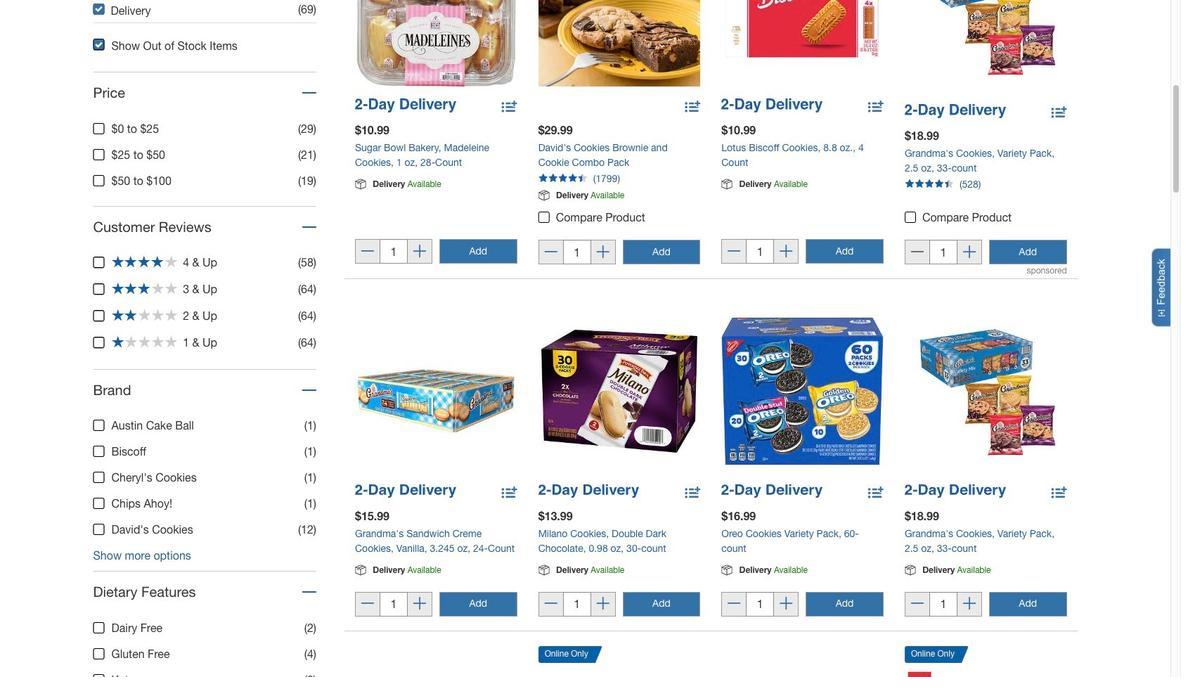 Task type: locate. For each thing, give the bounding box(es) containing it.
None text field
[[380, 239, 408, 264], [563, 592, 591, 617], [930, 592, 958, 617], [380, 239, 408, 264], [563, 592, 591, 617], [930, 592, 958, 617]]

increase quantity image
[[780, 245, 793, 260], [963, 245, 976, 260], [963, 597, 976, 612]]

increase quantity image
[[414, 245, 426, 260], [597, 245, 610, 260], [414, 597, 426, 612], [597, 597, 610, 612], [780, 597, 793, 612]]

increase quantity image for milano cookies, double dark chocolate, 0.98 oz, 30-count image
[[597, 597, 610, 612]]

grandma's cookies, variety pack, 2.5 oz, 33-count image
[[905, 0, 1067, 92], [905, 310, 1067, 472]]

increase quantity image for sugar bowl bakery, madeleine cookies, 1 oz, 28-count image
[[414, 245, 426, 260]]

sugar bowl bakery, madeleine cookies, 1 oz, 28-count image
[[355, 0, 517, 87]]

add to list  milano cookies, double dark chocolate, 0.98 oz, 30-count image
[[685, 484, 701, 503]]

decrease quantity image for the "grandma's sandwich creme cookies, vanilla, 3.245 oz, 24-count" image at the left of page
[[362, 597, 374, 612]]

Quantity  text field
[[930, 240, 958, 265]]

decrease quantity image for lotus biscoff cookies, 8.8 oz., 4 count image
[[728, 245, 741, 260]]

lotus biscoff cookies, 8.8 oz., 4 count image
[[722, 0, 884, 87]]

add to list  grandma's sandwich creme cookies, vanilla, 3.245 oz, 24-count image
[[502, 484, 517, 503]]

decrease quantity image
[[362, 245, 374, 260], [545, 245, 557, 260], [911, 245, 924, 260], [728, 597, 741, 612]]

2-day delivery image
[[355, 99, 456, 113], [722, 99, 823, 113], [905, 104, 1006, 118], [355, 484, 456, 498], [539, 484, 640, 498], [722, 484, 823, 498], [905, 484, 1006, 498]]

st michel madeleine, classic french sponge cake 100 - count image
[[905, 669, 1067, 677]]

2 grandma's cookies, variety pack, 2.5 oz, 33-count image from the top
[[905, 310, 1067, 472]]

0 vertical spatial grandma's cookies, variety pack, 2.5 oz, 33-count image
[[905, 0, 1067, 92]]

increase quantity image for oreo cookies variety pack, 60-count image
[[780, 597, 793, 612]]

1 vertical spatial grandma's cookies, variety pack, 2.5 oz, 33-count image
[[905, 310, 1067, 472]]

None text field
[[746, 239, 775, 264], [563, 240, 591, 265], [380, 592, 408, 617], [746, 592, 775, 617], [746, 239, 775, 264], [563, 240, 591, 265], [380, 592, 408, 617], [746, 592, 775, 617]]

2-day delivery image for lotus biscoff cookies, 8.8 oz., 4 count image
[[722, 99, 823, 113]]

2-day delivery image for milano cookies, double dark chocolate, 0.98 oz, 30-count image
[[539, 484, 640, 498]]

david's cookies brownie and cookie combo pack image
[[539, 0, 701, 87]]

decrease quantity image
[[728, 245, 741, 260], [362, 597, 374, 612], [545, 597, 557, 612], [911, 597, 924, 612]]

1 grandma's cookies, variety pack, 2.5 oz, 33-count image from the top
[[905, 0, 1067, 92]]

david's cookies decadent triple chocolate made with mini hershey's kisses and reese's peanut butter cup cookies tin – 2 count image
[[539, 669, 701, 677]]

increase quantity image for second grandma's cookies, variety pack, 2.5 oz, 33-count 'image' from the top
[[963, 597, 976, 612]]



Task type: describe. For each thing, give the bounding box(es) containing it.
2-day delivery image for the "grandma's sandwich creme cookies, vanilla, 3.245 oz, 24-count" image at the left of page
[[355, 484, 456, 498]]

add to list  oreo cookies variety pack, 60-count image
[[869, 484, 884, 503]]

oreo cookies variety pack, 60-count image
[[722, 310, 884, 472]]

increase quantity image for the "grandma's sandwich creme cookies, vanilla, 3.245 oz, 24-count" image at the left of page
[[414, 597, 426, 612]]

add to list  sugar bowl bakery, madeleine cookies, 1 oz, 28-count image
[[502, 99, 517, 117]]

rated 4.422399 out of 5 stars based on 528 reviews. element
[[895, 176, 1078, 194]]

add to list  grandma's cookies, variety pack, 2.5 oz, 33-count image
[[1052, 484, 1067, 503]]

add to list  david's cookies brownie and cookie combo pack image
[[685, 99, 701, 117]]

add to list  lotus biscoff cookies, 8.8 oz., 4 count image
[[869, 99, 884, 117]]

milano cookies, double dark chocolate, 0.98 oz, 30-count image
[[539, 310, 701, 472]]

add to list image
[[1052, 103, 1067, 117]]

decrease quantity image for second grandma's cookies, variety pack, 2.5 oz, 33-count 'image' from the top
[[911, 597, 924, 612]]

decrease quantity image for milano cookies, double dark chocolate, 0.98 oz, 30-count image
[[545, 597, 557, 612]]

2-day delivery image for sugar bowl bakery, madeleine cookies, 1 oz, 28-count image
[[355, 99, 456, 113]]

2-day delivery image for oreo cookies variety pack, 60-count image
[[722, 484, 823, 498]]

grandma's sandwich creme cookies, vanilla, 3.245 oz, 24-count image
[[355, 310, 517, 472]]

increase quantity image for lotus biscoff cookies, 8.8 oz., 4 count image
[[780, 245, 793, 260]]

2-day delivery image for second grandma's cookies, variety pack, 2.5 oz, 33-count 'image' from the top
[[905, 484, 1006, 498]]



Task type: vqa. For each thing, say whether or not it's contained in the screenshot.
SEARCH text field
no



